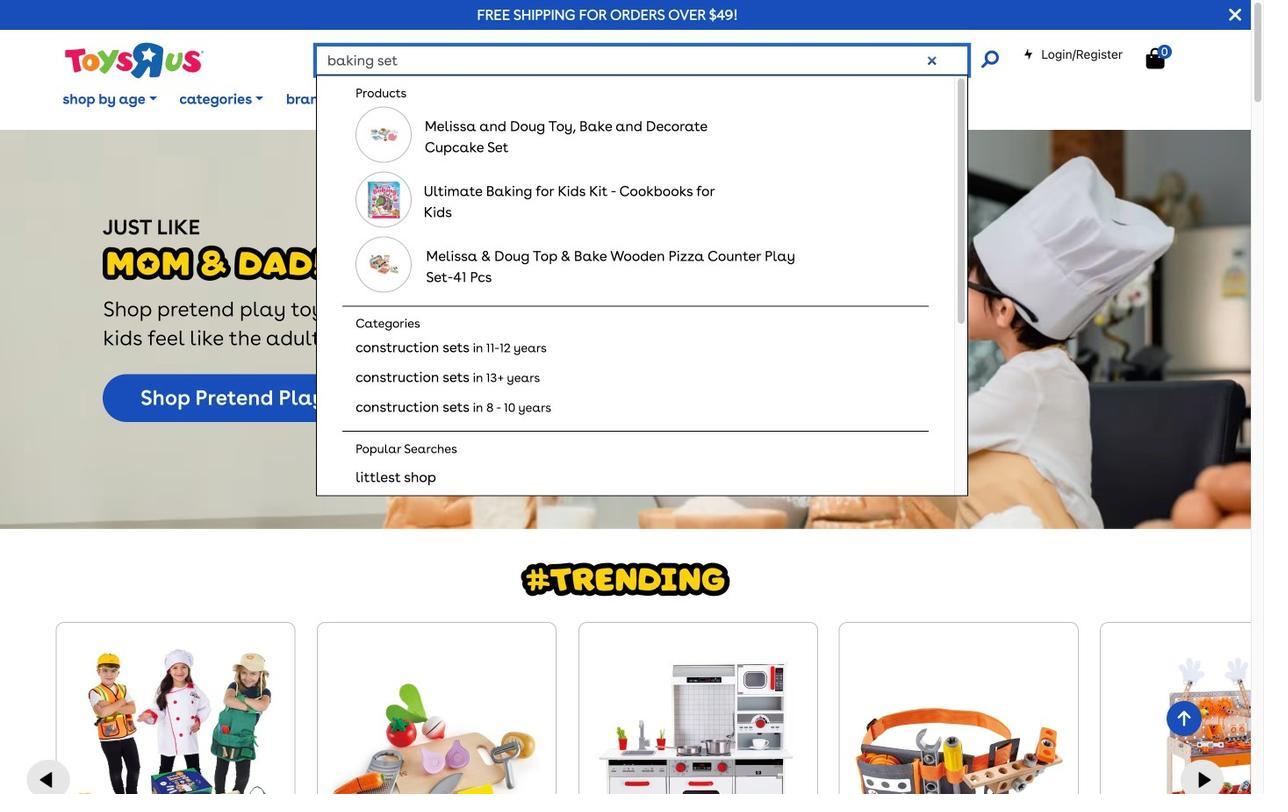 Task type: describe. For each thing, give the bounding box(es) containing it.
just like mom and dad desktop image
[[0, 130, 1251, 530]]

go to next image
[[1181, 760, 1225, 795]]

shopping bag image
[[1147, 48, 1165, 69]]

melissa and doug toy, bake  and decorate cupcake set image
[[368, 116, 399, 154]]

ultimate baking for kids kit - cookbooks for kids image
[[365, 181, 403, 219]]



Task type: vqa. For each thing, say whether or not it's contained in the screenshot.
Barbie Color Reveal Doll with 6 Surprises, Rainbow Galaxy Series-Style May Vary image
no



Task type: locate. For each thing, give the bounding box(es) containing it.
list box
[[343, 76, 929, 778]]

menu bar
[[51, 69, 1251, 130]]

just like mom and dad image
[[103, 217, 327, 281]]

Enter Keyword or Item No. search field
[[316, 46, 969, 75]]

melissa & doug top & bake wooden pizza counter play set-41 pcs image
[[368, 246, 399, 284]]

None search field
[[316, 46, 999, 778]]

go to previous image
[[27, 760, 70, 795]]

close button image
[[1230, 5, 1242, 25]]

toys r us image
[[63, 41, 204, 80]]

trending - shop geoffreys hot picks image
[[521, 563, 730, 597]]



